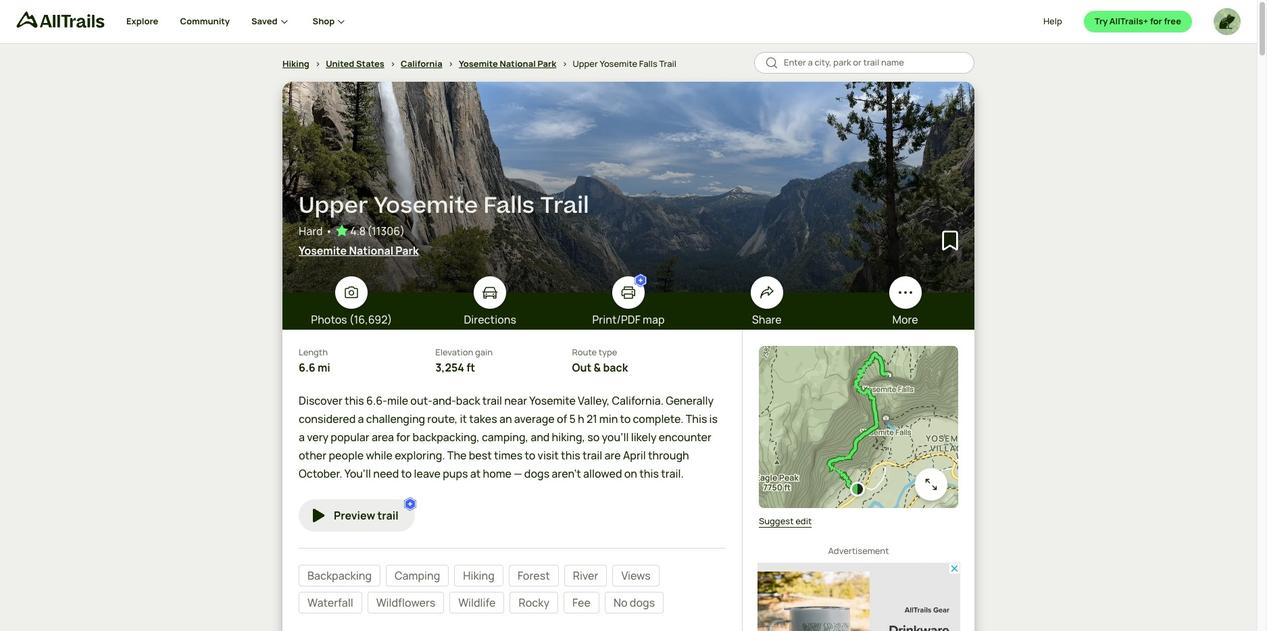 Task type: describe. For each thing, give the bounding box(es) containing it.
saved button
[[252, 0, 313, 43]]

h
[[578, 412, 585, 426]]

4 › from the left
[[562, 57, 568, 70]]

saved
[[252, 15, 278, 27]]

cookie consent banner dialog
[[16, 567, 1241, 615]]

it
[[460, 412, 467, 426]]

no dogs
[[614, 596, 655, 611]]

alltrails+
[[1110, 15, 1149, 27]]

while
[[366, 448, 393, 463]]

trail inside button
[[378, 509, 399, 524]]

out
[[572, 360, 592, 375]]

advertisement region
[[758, 563, 960, 631]]

help link
[[1044, 15, 1063, 28]]

type
[[599, 346, 618, 358]]

national inside 'link'
[[349, 243, 394, 258]]

0 vertical spatial falls
[[639, 57, 658, 70]]

expand map image
[[924, 477, 940, 493]]

0 horizontal spatial upper
[[299, 190, 368, 223]]

ft
[[467, 360, 475, 375]]

(16,692)
[[349, 312, 392, 327]]

0 vertical spatial upper
[[573, 57, 598, 70]]

backpacking
[[308, 569, 372, 584]]

california.
[[612, 393, 664, 408]]

share link
[[698, 277, 836, 328]]

suggest edit
[[759, 515, 812, 527]]

california
[[401, 57, 443, 70]]

average
[[514, 412, 555, 426]]

trail.
[[661, 467, 684, 482]]

&
[[594, 360, 601, 375]]

encounter
[[659, 430, 712, 445]]

challenging
[[366, 412, 425, 426]]

times
[[494, 448, 523, 463]]

2 vertical spatial to
[[401, 467, 412, 482]]

advertisement
[[829, 545, 889, 557]]

yosemite national park
[[299, 243, 419, 258]]

hiking › united states › california › yosemite national park › upper yosemite falls trail
[[283, 57, 677, 70]]

gain
[[475, 346, 493, 358]]

camping,
[[482, 430, 529, 445]]

fee
[[573, 596, 591, 611]]

no
[[614, 596, 628, 611]]

hiking for hiking › united states › california › yosemite national park › upper yosemite falls trail
[[283, 57, 310, 70]]

help
[[1044, 15, 1063, 27]]

preview trail button
[[299, 500, 415, 532]]

and
[[531, 430, 550, 445]]

leave
[[414, 467, 441, 482]]

and-
[[433, 393, 456, 408]]

suggest edit link
[[759, 515, 812, 528]]

photos
[[311, 312, 347, 327]]

—
[[514, 467, 522, 482]]

forest
[[518, 569, 550, 584]]

0 vertical spatial a
[[358, 412, 364, 426]]

at
[[470, 467, 481, 482]]

takes
[[469, 412, 497, 426]]

you'll
[[345, 467, 371, 482]]

community link
[[180, 0, 230, 43]]

directions
[[464, 312, 516, 327]]

the
[[447, 448, 467, 463]]

you'll
[[602, 430, 629, 445]]

views
[[622, 569, 651, 584]]

2 horizontal spatial to
[[620, 412, 631, 426]]

shop link
[[313, 0, 348, 43]]

elevation gain 3,254 ft
[[436, 346, 493, 375]]

other
[[299, 448, 327, 463]]

out-
[[411, 393, 433, 408]]

aren't
[[552, 467, 581, 482]]

length
[[299, 346, 328, 358]]

share
[[752, 312, 782, 327]]

considered
[[299, 412, 356, 426]]

through
[[648, 448, 689, 463]]

Enter a city, park or trail name field
[[784, 56, 964, 69]]

popular
[[331, 430, 370, 445]]

try alltrails+ for free link
[[1084, 11, 1193, 32]]

river
[[573, 569, 599, 584]]

hard
[[299, 224, 323, 239]]

pups
[[443, 467, 468, 482]]

suggest
[[759, 515, 794, 527]]

try
[[1095, 15, 1108, 27]]

april
[[623, 448, 646, 463]]

home
[[483, 467, 512, 482]]

of
[[557, 412, 567, 426]]

1 horizontal spatial dogs
[[630, 596, 655, 611]]



Task type: locate. For each thing, give the bounding box(es) containing it.
2 horizontal spatial trail
[[583, 448, 603, 463]]

near
[[505, 393, 527, 408]]

a left very
[[299, 430, 305, 445]]

length 6.6 mi
[[299, 346, 330, 375]]

0 horizontal spatial dogs
[[525, 467, 550, 482]]

directions link
[[421, 277, 560, 328]]

dogs
[[525, 467, 550, 482], [630, 596, 655, 611]]

0 vertical spatial hiking
[[283, 57, 310, 70]]

wildflowers
[[376, 596, 436, 611]]

0 vertical spatial yosemite national park link
[[459, 57, 557, 70]]

1 vertical spatial for
[[396, 430, 411, 445]]

alltrails link
[[16, 11, 126, 34]]

dogs right —
[[525, 467, 550, 482]]

)
[[400, 224, 405, 239]]

2 horizontal spatial this
[[640, 467, 659, 482]]

rocky
[[519, 596, 550, 611]]

add to list image
[[940, 230, 961, 251]]

an
[[500, 412, 512, 426]]

0 vertical spatial park
[[538, 57, 557, 70]]

route
[[572, 346, 597, 358]]

saved link
[[252, 0, 291, 43]]

complete.
[[633, 412, 684, 426]]

trail
[[660, 57, 677, 70], [540, 190, 589, 223]]

0 vertical spatial national
[[500, 57, 536, 70]]

edit
[[796, 515, 812, 527]]

for
[[1151, 15, 1163, 27], [396, 430, 411, 445]]

1 horizontal spatial a
[[358, 412, 364, 426]]

this left 6.6-
[[345, 393, 364, 408]]

this down the hiking,
[[561, 448, 581, 463]]

discover this 6.6-mile out-and-back trail near yosemite valley, california. generally considered a challenging route, it takes an average of 5 h 21 min to complete. this is a very popular area for backpacking, camping, and hiking, so you'll likely encounter other people while exploring. the best times to visit this trail are april through october. you'll need to leave pups at home — dogs aren't allowed on this trail.
[[299, 393, 718, 482]]

yosemite
[[459, 57, 498, 70], [600, 57, 638, 70], [374, 190, 478, 223], [299, 243, 347, 258], [530, 393, 576, 408]]

alltrails image
[[16, 11, 105, 28]]

this
[[686, 412, 707, 426]]

best
[[469, 448, 492, 463]]

1 vertical spatial back
[[456, 393, 480, 408]]

1 vertical spatial this
[[561, 448, 581, 463]]

0 horizontal spatial park
[[396, 243, 419, 258]]

1 vertical spatial to
[[525, 448, 536, 463]]

print/pdf map link
[[560, 274, 698, 328]]

1 horizontal spatial park
[[538, 57, 557, 70]]

free
[[1165, 15, 1182, 27]]

yosemite inside 'link'
[[299, 243, 347, 258]]

0 horizontal spatial national
[[349, 243, 394, 258]]

0 horizontal spatial trail
[[540, 190, 589, 223]]

dialog
[[0, 0, 1268, 631]]

photos (16,692)
[[311, 312, 392, 327]]

exploring.
[[395, 448, 445, 463]]

back up it
[[456, 393, 480, 408]]

so
[[588, 430, 600, 445]]

1 vertical spatial yosemite national park link
[[299, 243, 942, 259]]

2 vertical spatial trail
[[378, 509, 399, 524]]

hard •
[[299, 224, 333, 239]]

1 horizontal spatial trail
[[660, 57, 677, 70]]

1 horizontal spatial this
[[561, 448, 581, 463]]

hiking down saved button
[[283, 57, 310, 70]]

back inside route type out & back
[[603, 360, 628, 375]]

this right "on"
[[640, 467, 659, 482]]

1 vertical spatial falls
[[484, 190, 535, 223]]

trail up takes in the left of the page
[[483, 393, 502, 408]]

preview
[[334, 509, 375, 524]]

None search field
[[755, 52, 975, 74]]

1 horizontal spatial for
[[1151, 15, 1163, 27]]

upper yosemite falls trail, yosemite national park, yosemite valley, california, united states | alltrails.com image
[[283, 82, 975, 293]]

0 vertical spatial to
[[620, 412, 631, 426]]

1 vertical spatial national
[[349, 243, 394, 258]]

yosemite inside discover this 6.6-mile out-and-back trail near yosemite valley, california. generally considered a challenging route, it takes an average of 5 h 21 min to complete. this is a very popular area for backpacking, camping, and hiking, so you'll likely encounter other people while exploring. the best times to visit this trail are april through october. you'll need to leave pups at home — dogs aren't allowed on this trail.
[[530, 393, 576, 408]]

0 vertical spatial trail
[[660, 57, 677, 70]]

0 vertical spatial back
[[603, 360, 628, 375]]

1 vertical spatial upper
[[299, 190, 368, 223]]

hiking up wildlife
[[463, 569, 495, 584]]

0 horizontal spatial for
[[396, 430, 411, 445]]

0 horizontal spatial hiking
[[283, 57, 310, 70]]

more
[[893, 312, 919, 327]]

october.
[[299, 467, 343, 482]]

0 horizontal spatial a
[[299, 430, 305, 445]]

dogs inside discover this 6.6-mile out-and-back trail near yosemite valley, california. generally considered a challenging route, it takes an average of 5 h 21 min to complete. this is a very popular area for backpacking, camping, and hiking, so you'll likely encounter other people while exploring. the best times to visit this trail are april through october. you'll need to leave pups at home — dogs aren't allowed on this trail.
[[525, 467, 550, 482]]

hiking for hiking
[[463, 569, 495, 584]]

for inside try alltrails+ for free link
[[1151, 15, 1163, 27]]

backpacking,
[[413, 430, 480, 445]]

explore link
[[126, 0, 158, 43]]

1 horizontal spatial to
[[525, 448, 536, 463]]

6.6
[[299, 360, 316, 375]]

1 vertical spatial hiking
[[463, 569, 495, 584]]

2 › from the left
[[390, 57, 396, 70]]

upper yosemite falls trail
[[299, 190, 589, 223]]

3,254
[[436, 360, 465, 375]]

back down type
[[603, 360, 628, 375]]

hiking link
[[283, 57, 310, 70]]

0 horizontal spatial this
[[345, 393, 364, 408]]

back inside discover this 6.6-mile out-and-back trail near yosemite valley, california. generally considered a challenging route, it takes an average of 5 h 21 min to complete. this is a very popular area for backpacking, camping, and hiking, so you'll likely encounter other people while exploring. the best times to visit this trail are april through october. you'll need to leave pups at home — dogs aren't allowed on this trail.
[[456, 393, 480, 408]]

shop
[[313, 15, 335, 27]]

to right the need
[[401, 467, 412, 482]]

print/pdf map
[[593, 312, 665, 327]]

united
[[326, 57, 355, 70]]

visit
[[538, 448, 559, 463]]

area
[[372, 430, 394, 445]]

1 horizontal spatial upper
[[573, 57, 598, 70]]

a
[[358, 412, 364, 426], [299, 430, 305, 445]]

for down challenging
[[396, 430, 411, 445]]

valley,
[[578, 393, 610, 408]]

0 vertical spatial for
[[1151, 15, 1163, 27]]

more link
[[836, 277, 975, 328]]

discover
[[299, 393, 343, 408]]

1 horizontal spatial national
[[500, 57, 536, 70]]

1 horizontal spatial trail
[[483, 393, 502, 408]]

map
[[643, 312, 665, 327]]

0 vertical spatial dogs
[[525, 467, 550, 482]]

are
[[605, 448, 621, 463]]

2 vertical spatial this
[[640, 467, 659, 482]]

0 horizontal spatial back
[[456, 393, 480, 408]]

to
[[620, 412, 631, 426], [525, 448, 536, 463], [401, 467, 412, 482]]

allowed
[[584, 467, 622, 482]]

for inside discover this 6.6-mile out-and-back trail near yosemite valley, california. generally considered a challenging route, it takes an average of 5 h 21 min to complete. this is a very popular area for backpacking, camping, and hiking, so you'll likely encounter other people while exploring. the best times to visit this trail are april through october. you'll need to leave pups at home — dogs aren't allowed on this trail.
[[396, 430, 411, 445]]

camping
[[395, 569, 440, 584]]

to right min
[[620, 412, 631, 426]]

upper
[[573, 57, 598, 70], [299, 190, 368, 223]]

0 horizontal spatial falls
[[484, 190, 535, 223]]

(
[[367, 224, 372, 239]]

route,
[[428, 412, 458, 426]]

11306
[[372, 224, 400, 239]]

mile
[[387, 393, 408, 408]]

shop button
[[313, 0, 348, 43]]

upper yosemite falls trail map image
[[759, 346, 959, 508]]

1 vertical spatial trail
[[583, 448, 603, 463]]

1 horizontal spatial hiking
[[463, 569, 495, 584]]

0 vertical spatial this
[[345, 393, 364, 408]]

0 horizontal spatial to
[[401, 467, 412, 482]]

min
[[600, 412, 618, 426]]

explore
[[126, 15, 158, 27]]

0 vertical spatial trail
[[483, 393, 502, 408]]

3 › from the left
[[448, 57, 454, 70]]

0 horizontal spatial trail
[[378, 509, 399, 524]]

national
[[500, 57, 536, 70], [349, 243, 394, 258]]

route type out & back
[[572, 346, 628, 375]]

print/pdf
[[593, 312, 641, 327]]

noah image
[[1214, 8, 1241, 35]]

trail down so at the bottom left
[[583, 448, 603, 463]]

to left visit
[[525, 448, 536, 463]]

need
[[373, 467, 399, 482]]

21
[[587, 412, 597, 426]]

for left free
[[1151, 15, 1163, 27]]

1 vertical spatial trail
[[540, 190, 589, 223]]

1 vertical spatial park
[[396, 243, 419, 258]]

5
[[570, 412, 576, 426]]

1 horizontal spatial falls
[[639, 57, 658, 70]]

4.8 ( 11306 )
[[350, 224, 405, 239]]

trail right preview
[[378, 509, 399, 524]]

a up 'popular'
[[358, 412, 364, 426]]

elevation
[[436, 346, 474, 358]]

1 › from the left
[[315, 57, 321, 70]]

1 vertical spatial dogs
[[630, 596, 655, 611]]

1 horizontal spatial back
[[603, 360, 628, 375]]

preview trail
[[334, 509, 399, 524]]

1 vertical spatial a
[[299, 430, 305, 445]]

very
[[307, 430, 329, 445]]

dogs right no
[[630, 596, 655, 611]]

is
[[710, 412, 718, 426]]



Task type: vqa. For each thing, say whether or not it's contained in the screenshot.
Canyon
no



